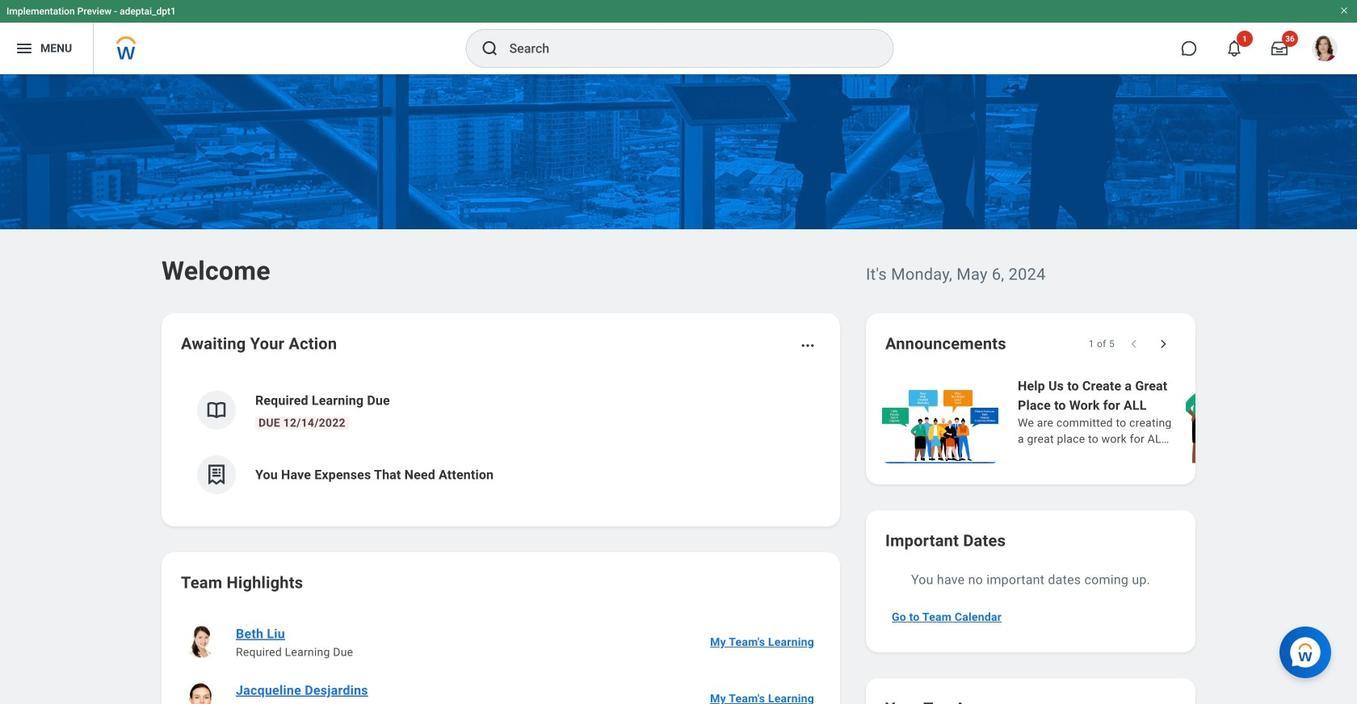 Task type: describe. For each thing, give the bounding box(es) containing it.
inbox large image
[[1272, 40, 1288, 57]]

profile logan mcneil image
[[1312, 36, 1338, 65]]

Search Workday  search field
[[509, 31, 860, 66]]

book open image
[[204, 398, 229, 423]]

chevron left small image
[[1126, 336, 1142, 352]]



Task type: vqa. For each thing, say whether or not it's contained in the screenshot.
the top the Dependent
no



Task type: locate. For each thing, give the bounding box(es) containing it.
justify image
[[15, 39, 34, 58]]

status
[[1089, 338, 1115, 351]]

notifications large image
[[1226, 40, 1243, 57]]

list
[[879, 375, 1357, 465], [181, 378, 821, 507], [181, 614, 821, 704]]

related actions image
[[800, 338, 816, 354]]

chevron right small image
[[1155, 336, 1171, 352]]

close environment banner image
[[1340, 6, 1349, 15]]

search image
[[480, 39, 500, 58]]

dashboard expenses image
[[204, 463, 229, 487]]

main content
[[0, 74, 1357, 704]]

banner
[[0, 0, 1357, 74]]



